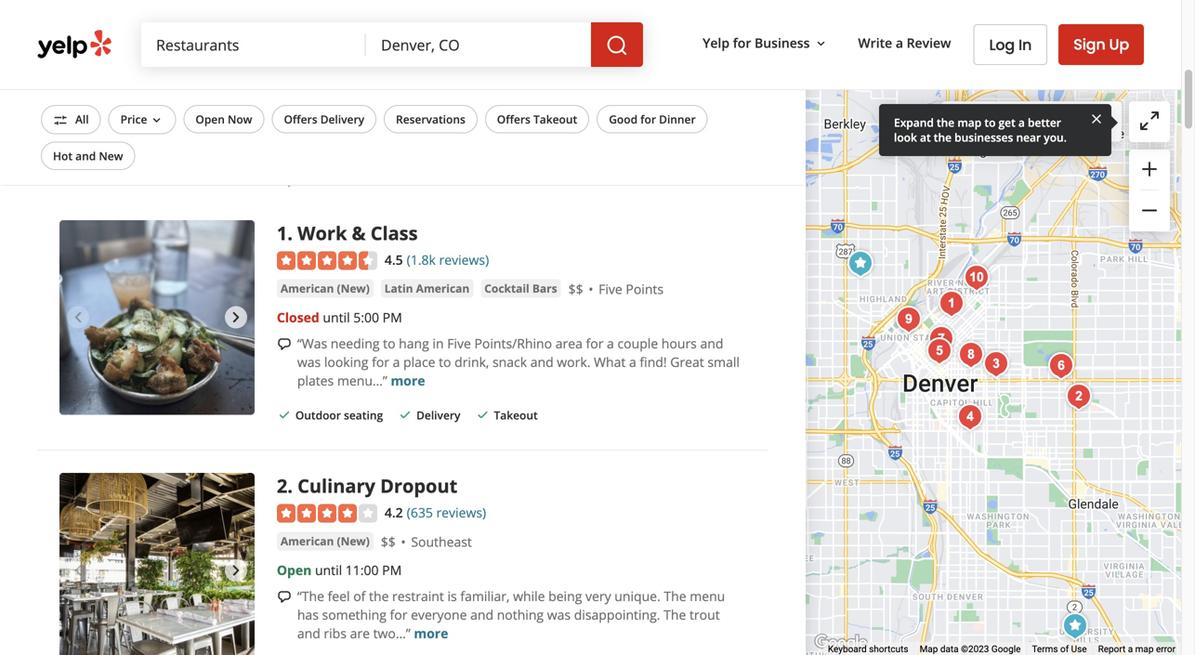 Task type: vqa. For each thing, say whether or not it's contained in the screenshot.
disappointing.
yes



Task type: describe. For each thing, give the bounding box(es) containing it.
hang
[[399, 335, 429, 352]]

and up "small"
[[701, 335, 724, 352]]

sign
[[1074, 34, 1106, 55]]

dinner
[[659, 112, 696, 127]]

terms of use
[[1032, 644, 1087, 655]]

now
[[228, 112, 252, 127]]

(new) for second american (new) link
[[337, 534, 370, 549]]

all button
[[41, 105, 101, 134]]

a up what
[[607, 335, 614, 352]]

a left place
[[393, 353, 400, 371]]

business
[[755, 34, 810, 52]]

terms
[[1032, 644, 1058, 655]]

offers delivery button
[[272, 105, 377, 133]]

16 checkmark v2 image for takeout
[[476, 408, 490, 422]]

hot
[[53, 148, 73, 164]]

american for first american (new) link from the top of the page
[[281, 281, 334, 296]]

keyboard shortcuts button
[[828, 643, 909, 655]]

expand
[[894, 115, 934, 130]]

5:00
[[354, 309, 379, 326]]

offers delivery
[[284, 112, 364, 127]]

trout
[[690, 606, 720, 624]]

1 american (new) from the top
[[281, 281, 370, 296]]

los gavilancillos image inside map region
[[829, 56, 867, 93]]

sweetgreen image
[[1057, 608, 1094, 645]]

reservations button
[[384, 105, 478, 133]]

class
[[371, 220, 418, 246]]

familiar,
[[460, 588, 510, 605]]

terms of use link
[[1032, 644, 1087, 655]]

2 american (new) button from the top
[[277, 532, 374, 551]]

search as map moves
[[979, 113, 1111, 131]]

yelp for business
[[703, 34, 810, 52]]

a down couple
[[629, 353, 637, 371]]

16 chevron down v2 image
[[149, 113, 164, 128]]

food.
[[632, 23, 664, 41]]

while
[[513, 588, 545, 605]]

previous image
[[67, 560, 89, 582]]

west saloon & kitchen image
[[921, 333, 959, 370]]

reviews) for 2 . culinary dropout
[[436, 504, 486, 521]]

great
[[671, 353, 704, 371]]

good for dinner
[[609, 112, 696, 127]]

price
[[121, 112, 147, 127]]

latin american link
[[381, 279, 473, 298]]

1 vertical spatial takeout
[[494, 408, 538, 423]]

map region
[[597, 20, 1196, 655]]

delivery inside button
[[320, 112, 364, 127]]

closed
[[277, 309, 320, 326]]

zoom in image
[[1139, 158, 1161, 180]]

expand the map to get a better look at the businesses near you. tooltip
[[879, 104, 1112, 156]]

cocktail bars button
[[481, 279, 561, 298]]

american down (1.8k reviews)
[[416, 281, 470, 296]]

hotdogs
[[667, 23, 718, 41]]

truck
[[336, 23, 367, 41]]

open for open now
[[196, 112, 225, 127]]

. for 1
[[288, 220, 293, 246]]

for inside button
[[641, 112, 656, 127]]

search image
[[606, 34, 629, 57]]

next image
[[225, 19, 247, 41]]

for up what
[[586, 335, 604, 352]]

open until 11:00 pm
[[277, 562, 402, 579]]

pm for dropout
[[382, 562, 402, 579]]

"food truck in denver colorado specializing in mexican food. hotdogs & hamburgers asada fries quesa birrias"
[[297, 23, 731, 59]]

menu…"
[[337, 372, 387, 390]]

4.2 star rating image
[[277, 504, 377, 523]]

a right report
[[1128, 644, 1133, 655]]

log in
[[990, 34, 1032, 55]]

nothing
[[497, 606, 544, 624]]

bars
[[533, 281, 557, 296]]

1 vertical spatial to
[[383, 335, 396, 352]]

angelo's taverna image
[[952, 399, 989, 436]]

zoom out image
[[1139, 199, 1161, 222]]

next image for 2 . culinary dropout
[[225, 560, 247, 582]]

a inside expand the map to get a better look at the businesses near you.
[[1019, 115, 1025, 130]]

offers for offers delivery
[[284, 112, 318, 127]]

for inside button
[[733, 34, 752, 52]]

mexican
[[578, 23, 629, 41]]

more for culinary dropout
[[414, 625, 449, 643]]

was inside "the feel of the restraint is familiar, while being very unique.  the menu has something for everyone and nothing was disappointing.  the trout and ribs are two…"
[[547, 606, 571, 624]]

Near text field
[[381, 34, 576, 55]]

fox run cafe image
[[1043, 348, 1080, 385]]

more link for work & class
[[391, 372, 425, 390]]

until for culinary
[[315, 562, 342, 579]]

hot and new button
[[41, 142, 135, 170]]

one two three sushi image
[[842, 245, 880, 283]]

search
[[979, 113, 1020, 131]]

five inside "was needing to hang in five points/rhino area for a couple hours and was looking for a place to drink, snack and work.  what a find!  great small plates menu…"
[[447, 335, 471, 352]]

denver
[[385, 23, 429, 41]]

better
[[1028, 115, 1062, 130]]

©2023
[[961, 644, 990, 655]]

1 . work & class
[[277, 220, 418, 246]]

two…"
[[373, 625, 411, 643]]

fries
[[417, 42, 444, 59]]

yelp
[[703, 34, 730, 52]]

dropout
[[380, 473, 458, 499]]

16 speech v2 image
[[277, 590, 292, 605]]

$$ for culinary dropout
[[381, 533, 396, 551]]

map for moves
[[1040, 113, 1068, 131]]

restraint
[[392, 588, 444, 605]]

latin
[[385, 281, 413, 296]]

birrias"
[[489, 42, 533, 59]]

write a review
[[859, 34, 952, 52]]

open for open until 11:00 pm
[[277, 562, 312, 579]]

american for second american (new) link
[[281, 534, 334, 549]]

look
[[894, 130, 917, 145]]

reservations
[[396, 112, 466, 127]]

work & class image
[[60, 220, 255, 415]]

previous image for slideshow element related to 1
[[67, 307, 89, 329]]

0 horizontal spatial los gavilancillos image
[[60, 0, 255, 127]]

next image for 1 . work & class
[[225, 307, 247, 329]]

quesa
[[447, 42, 486, 59]]

are
[[350, 625, 370, 643]]

until for work
[[323, 309, 350, 326]]

16 filter v2 image
[[53, 113, 68, 128]]

(635 reviews)
[[407, 504, 486, 521]]

revival denver public house image
[[953, 337, 990, 374]]

"was
[[297, 335, 327, 352]]

more link for culinary dropout
[[414, 625, 449, 643]]

culinary dropout image
[[60, 473, 255, 655]]

slideshow element for 1
[[60, 220, 255, 415]]

looking
[[324, 353, 369, 371]]

1 slideshow element from the top
[[60, 0, 255, 127]]

4.5 star rating image
[[277, 251, 377, 270]]

shortcuts
[[869, 644, 909, 655]]

slideshow element for 2
[[60, 473, 255, 655]]

report a map error link
[[1099, 644, 1176, 655]]

review
[[907, 34, 952, 52]]

up
[[1110, 34, 1130, 55]]

(635
[[407, 504, 433, 521]]

points/rhino
[[475, 335, 552, 352]]

work & class link
[[298, 220, 418, 246]]

you.
[[1044, 130, 1067, 145]]

very
[[586, 588, 611, 605]]

previous image for 3rd slideshow element from the bottom of the page
[[67, 19, 89, 41]]

the inside "the feel of the restraint is familiar, while being very unique.  the menu has something for everyone and nothing was disappointing.  the trout and ribs are two…"
[[369, 588, 389, 605]]

pm for &
[[383, 309, 402, 326]]

has
[[297, 606, 319, 624]]

for inside "the feel of the restraint is familiar, while being very unique.  the menu has something for everyone and nothing was disappointing.  the trout and ribs are two…"
[[390, 606, 408, 624]]

and down familiar, on the left bottom
[[471, 606, 494, 624]]

map for to
[[958, 115, 982, 130]]

map
[[920, 644, 938, 655]]

in left mexican
[[564, 23, 575, 41]]

filters group
[[37, 105, 712, 170]]

takeout inside button
[[534, 112, 578, 127]]

0 horizontal spatial &
[[352, 220, 366, 246]]

drink,
[[455, 353, 489, 371]]

outdoor seating
[[295, 408, 383, 423]]

all for all "restaurants" results in denver, colorado
[[37, 169, 56, 189]]

southeast
[[411, 533, 472, 551]]

culinary dropout image
[[1061, 378, 1098, 416]]

1 vertical spatial of
[[1061, 644, 1069, 655]]

the greenwich denver image
[[959, 259, 996, 297]]

a inside write a review link
[[896, 34, 904, 52]]

reviews) for 1 . work & class
[[439, 251, 489, 269]]

2 american (new) link from the top
[[277, 532, 374, 551]]

tavernetta image
[[891, 301, 928, 338]]

offers for offers takeout
[[497, 112, 531, 127]]

1 the from the top
[[664, 588, 687, 605]]

new
[[99, 148, 123, 164]]

2 the from the top
[[664, 606, 686, 624]]

keyboard shortcuts
[[828, 644, 909, 655]]

open now button
[[184, 105, 264, 133]]

16 checkmark v2 image for outdoor seating
[[277, 408, 292, 422]]

expand the map to get a better look at the businesses near you.
[[894, 115, 1067, 145]]

hamburgers
[[297, 42, 374, 59]]



Task type: locate. For each thing, give the bounding box(es) containing it.
until left 5:00
[[323, 309, 350, 326]]

(635 reviews) link
[[407, 502, 486, 522]]

previous image
[[67, 19, 89, 41], [67, 307, 89, 329]]

american up closed at the left of the page
[[281, 281, 334, 296]]

offers takeout button
[[485, 105, 590, 133]]

0 horizontal spatial of
[[353, 588, 366, 605]]

. left work
[[288, 220, 293, 246]]

16 chevron down v2 image
[[814, 36, 829, 51]]

log in link
[[974, 24, 1048, 65]]

1 . from the top
[[288, 220, 293, 246]]

2 none field from the left
[[381, 34, 576, 55]]

unique.
[[615, 588, 661, 605]]

for up menu…"
[[372, 353, 390, 371]]

4.2 link
[[385, 502, 403, 522]]

american (new) link
[[277, 279, 374, 298], [277, 532, 374, 551]]

none field find
[[156, 34, 351, 55]]

0 horizontal spatial open
[[196, 112, 225, 127]]

pm right 5:00
[[383, 309, 402, 326]]

2 16 checkmark v2 image from the left
[[398, 408, 413, 422]]

american (new) button down 4.2 star rating image
[[277, 532, 374, 551]]

takeout left good
[[534, 112, 578, 127]]

0 horizontal spatial was
[[297, 353, 321, 371]]

2 slideshow element from the top
[[60, 220, 255, 415]]

1 horizontal spatial 16 checkmark v2 image
[[398, 408, 413, 422]]

0 vertical spatial slideshow element
[[60, 0, 255, 127]]

american
[[281, 281, 334, 296], [416, 281, 470, 296], [281, 534, 334, 549]]

find!
[[640, 353, 667, 371]]

five up "drink,"
[[447, 335, 471, 352]]

group
[[1130, 150, 1170, 231]]

of
[[353, 588, 366, 605], [1061, 644, 1069, 655]]

the left trout at the right bottom of the page
[[664, 606, 686, 624]]

use
[[1072, 644, 1087, 655]]

0 vertical spatial reviews)
[[439, 251, 489, 269]]

0 vertical spatial all
[[75, 112, 89, 127]]

american (new) down 4.2 star rating image
[[281, 534, 370, 549]]

0 vertical spatial to
[[985, 115, 996, 130]]

2 horizontal spatial map
[[1136, 644, 1154, 655]]

to right place
[[439, 353, 451, 371]]

0 vertical spatial until
[[323, 309, 350, 326]]

of left use
[[1061, 644, 1069, 655]]

keyboard
[[828, 644, 867, 655]]

yelp for business button
[[695, 26, 836, 60]]

0 vertical spatial (new)
[[337, 281, 370, 296]]

0 horizontal spatial five
[[447, 335, 471, 352]]

los gavilancillos image
[[60, 0, 255, 127], [829, 56, 867, 93]]

2 . culinary dropout
[[277, 473, 458, 499]]

snack
[[493, 353, 527, 371]]

all for all
[[75, 112, 89, 127]]

2 previous image from the top
[[67, 307, 89, 329]]

google
[[992, 644, 1021, 655]]

reviews) up southeast
[[436, 504, 486, 521]]

1 vertical spatial delivery
[[417, 408, 461, 423]]

0 vertical spatial $$
[[569, 280, 583, 298]]

1 previous image from the top
[[67, 19, 89, 41]]

0 vertical spatial the
[[664, 588, 687, 605]]

to inside expand the map to get a better look at the businesses near you.
[[985, 115, 996, 130]]

and down has
[[297, 625, 321, 643]]

all down hot
[[37, 169, 56, 189]]

1 vertical spatial all
[[37, 169, 56, 189]]

google image
[[811, 631, 872, 655]]

0 vertical spatial more link
[[391, 372, 425, 390]]

offers down "birrias""
[[497, 112, 531, 127]]

& right hotdogs
[[722, 23, 731, 41]]

american (new) down "4.5 star rating" image
[[281, 281, 370, 296]]

map right as
[[1040, 113, 1068, 131]]

2 offers from the left
[[497, 112, 531, 127]]

moves
[[1071, 113, 1111, 131]]

1 horizontal spatial was
[[547, 606, 571, 624]]

as
[[1023, 113, 1037, 131]]

(1.8k
[[407, 251, 436, 269]]

1 horizontal spatial all
[[75, 112, 89, 127]]

1 vertical spatial colorado
[[295, 169, 364, 189]]

1 horizontal spatial five
[[599, 280, 623, 298]]

0 vertical spatial pm
[[383, 309, 402, 326]]

0 horizontal spatial to
[[383, 335, 396, 352]]

work.
[[557, 353, 591, 371]]

1 american (new) button from the top
[[277, 279, 374, 298]]

(1.8k reviews) link
[[407, 249, 489, 269]]

1 horizontal spatial $$
[[569, 280, 583, 298]]

0 vertical spatial next image
[[225, 307, 247, 329]]

place
[[404, 353, 436, 371]]

to left hang
[[383, 335, 396, 352]]

1 vertical spatial american (new) button
[[277, 532, 374, 551]]

1 vertical spatial was
[[547, 606, 571, 624]]

1 vertical spatial reviews)
[[436, 504, 486, 521]]

until up 'feel'
[[315, 562, 342, 579]]

write
[[859, 34, 893, 52]]

and
[[75, 148, 96, 164], [701, 335, 724, 352], [531, 353, 554, 371], [471, 606, 494, 624], [297, 625, 321, 643]]

none field near
[[381, 34, 576, 55]]

plates
[[297, 372, 334, 390]]

couple
[[618, 335, 658, 352]]

0 vertical spatial &
[[722, 23, 731, 41]]

1 horizontal spatial &
[[722, 23, 731, 41]]

and left work.
[[531, 353, 554, 371]]

pm
[[383, 309, 402, 326], [382, 562, 402, 579]]

american down 4.2 star rating image
[[281, 534, 334, 549]]

open inside button
[[196, 112, 225, 127]]

0 horizontal spatial 16 checkmark v2 image
[[277, 408, 292, 422]]

log
[[990, 34, 1015, 55]]

1 horizontal spatial open
[[277, 562, 312, 579]]

in right hang
[[433, 335, 444, 352]]

1 next image from the top
[[225, 307, 247, 329]]

2 american (new) from the top
[[281, 534, 370, 549]]

None search field
[[141, 22, 647, 67]]

american (new) button down "4.5 star rating" image
[[277, 279, 374, 298]]

and inside button
[[75, 148, 96, 164]]

1 vertical spatial slideshow element
[[60, 220, 255, 415]]

1 vertical spatial $$
[[381, 533, 396, 551]]

was inside "was needing to hang in five points/rhino area for a couple hours and was looking for a place to drink, snack and work.  what a find!  great small plates menu…"
[[297, 353, 321, 371]]

0 vertical spatial takeout
[[534, 112, 578, 127]]

1 horizontal spatial los gavilancillos image
[[829, 56, 867, 93]]

disappointing.
[[574, 606, 661, 624]]

offers right now
[[284, 112, 318, 127]]

16 speech v2 image
[[277, 337, 292, 352]]

None field
[[156, 34, 351, 55], [381, 34, 576, 55]]

1 vertical spatial more link
[[414, 625, 449, 643]]

write a review link
[[851, 26, 959, 60]]

more down everyone
[[414, 625, 449, 643]]

in
[[1019, 34, 1032, 55]]

0 vertical spatial delivery
[[320, 112, 364, 127]]

pm right 11:00
[[382, 562, 402, 579]]

culinary dropout link
[[298, 473, 458, 499]]

outdoor
[[295, 408, 341, 423]]

report
[[1099, 644, 1126, 655]]

0 horizontal spatial offers
[[284, 112, 318, 127]]

1 vertical spatial .
[[288, 473, 293, 499]]

slideshow element
[[60, 0, 255, 127], [60, 220, 255, 415], [60, 473, 255, 655]]

0 vertical spatial previous image
[[67, 19, 89, 41]]

0 horizontal spatial map
[[958, 115, 982, 130]]

1 vertical spatial previous image
[[67, 307, 89, 329]]

16 checkmark v2 image down "drink,"
[[476, 408, 490, 422]]

& inside the "food truck in denver colorado specializing in mexican food. hotdogs & hamburgers asada fries quesa birrias"
[[722, 23, 731, 41]]

offers takeout
[[497, 112, 578, 127]]

the
[[937, 115, 955, 130], [934, 130, 952, 145], [369, 588, 389, 605]]

0 vertical spatial american (new) link
[[277, 279, 374, 298]]

reviews)
[[439, 251, 489, 269], [436, 504, 486, 521]]

in inside "was needing to hang in five points/rhino area for a couple hours and was looking for a place to drink, snack and work.  what a find!  great small plates menu…"
[[433, 335, 444, 352]]

five points
[[599, 280, 664, 298]]

1 offers from the left
[[284, 112, 318, 127]]

0 vertical spatial .
[[288, 220, 293, 246]]

colorado up quesa
[[432, 23, 488, 41]]

work & class image
[[933, 285, 971, 323]]

1 vertical spatial more
[[414, 625, 449, 643]]

delivery down hamburgers
[[320, 112, 364, 127]]

1 horizontal spatial to
[[439, 353, 451, 371]]

all inside button
[[75, 112, 89, 127]]

1 horizontal spatial offers
[[497, 112, 531, 127]]

1 vertical spatial next image
[[225, 560, 247, 582]]

2 pm from the top
[[382, 562, 402, 579]]

reviews) right (1.8k
[[439, 251, 489, 269]]

0 vertical spatial was
[[297, 353, 321, 371]]

to left get
[[985, 115, 996, 130]]

latin american
[[385, 281, 470, 296]]

the
[[664, 588, 687, 605], [664, 606, 686, 624]]

0 vertical spatial colorado
[[432, 23, 488, 41]]

closed until 5:00 pm
[[277, 309, 402, 326]]

1 16 checkmark v2 image from the left
[[277, 408, 292, 422]]

colorado inside the "food truck in denver colorado specializing in mexican food. hotdogs & hamburgers asada fries quesa birrias"
[[432, 23, 488, 41]]

american (new) link down "4.5 star rating" image
[[277, 279, 374, 298]]

0 vertical spatial more
[[391, 372, 425, 390]]

and right hot
[[75, 148, 96, 164]]

1 horizontal spatial delivery
[[417, 408, 461, 423]]

$$ right bars
[[569, 280, 583, 298]]

. up 4.2 star rating image
[[288, 473, 293, 499]]

price button
[[108, 105, 176, 134]]

the left menu
[[664, 588, 687, 605]]

ribs
[[324, 625, 347, 643]]

something
[[322, 606, 387, 624]]

expand map image
[[1139, 110, 1161, 132]]

work
[[298, 220, 347, 246]]

"food
[[297, 23, 332, 41]]

of inside "the feel of the restraint is familiar, while being very unique.  the menu has something for everyone and nothing was disappointing.  the trout and ribs are two…"
[[353, 588, 366, 605]]

16 checkmark v2 image
[[277, 408, 292, 422], [398, 408, 413, 422], [476, 408, 490, 422]]

1 (new) from the top
[[337, 281, 370, 296]]

colorado up work
[[295, 169, 364, 189]]

in
[[370, 23, 381, 41], [564, 23, 575, 41], [217, 169, 231, 189], [433, 335, 444, 352]]

five left 'points'
[[599, 280, 623, 298]]

1 vertical spatial pm
[[382, 562, 402, 579]]

2 horizontal spatial 16 checkmark v2 image
[[476, 408, 490, 422]]

open now
[[196, 112, 252, 127]]

2 horizontal spatial to
[[985, 115, 996, 130]]

delivery down place
[[417, 408, 461, 423]]

1 vertical spatial (new)
[[337, 534, 370, 549]]

good
[[609, 112, 638, 127]]

0 vertical spatial american (new) button
[[277, 279, 374, 298]]

3 16 checkmark v2 image from the left
[[476, 408, 490, 422]]

sign up
[[1074, 34, 1130, 55]]

open up 16 speech v2 image
[[277, 562, 312, 579]]

(new) up 5:00
[[337, 281, 370, 296]]

4.2
[[385, 504, 403, 521]]

was down being
[[547, 606, 571, 624]]

a right write
[[896, 34, 904, 52]]

for up two…"
[[390, 606, 408, 624]]

what
[[594, 353, 626, 371]]

& left class
[[352, 220, 366, 246]]

more down place
[[391, 372, 425, 390]]

for right yelp
[[733, 34, 752, 52]]

in right truck
[[370, 23, 381, 41]]

0 horizontal spatial all
[[37, 169, 56, 189]]

1 horizontal spatial map
[[1040, 113, 1068, 131]]

3 slideshow element from the top
[[60, 473, 255, 655]]

16 checkmark v2 image right seating
[[398, 408, 413, 422]]

1 vertical spatial &
[[352, 220, 366, 246]]

cocktail bars
[[485, 281, 557, 296]]

hours
[[662, 335, 697, 352]]

results
[[163, 169, 214, 189]]

1 horizontal spatial of
[[1061, 644, 1069, 655]]

1 vertical spatial until
[[315, 562, 342, 579]]

2 vertical spatial to
[[439, 353, 451, 371]]

the porchetta house image
[[978, 346, 1015, 383]]

1 pm from the top
[[383, 309, 402, 326]]

1 vertical spatial the
[[664, 606, 686, 624]]

for
[[733, 34, 752, 52], [641, 112, 656, 127], [586, 335, 604, 352], [372, 353, 390, 371], [390, 606, 408, 624]]

cocktail bars link
[[481, 279, 561, 298]]

0 vertical spatial american (new)
[[281, 281, 370, 296]]

16 checkmark v2 image left outdoor
[[277, 408, 292, 422]]

more link down everyone
[[414, 625, 449, 643]]

until
[[323, 309, 350, 326], [315, 562, 342, 579]]

close image
[[1090, 110, 1104, 126]]

offers
[[284, 112, 318, 127], [497, 112, 531, 127]]

guard and grace image
[[923, 321, 960, 358]]

2 next image from the top
[[225, 560, 247, 582]]

map left get
[[958, 115, 982, 130]]

(new) for first american (new) link from the top of the page
[[337, 281, 370, 296]]

"the feel of the restraint is familiar, while being very unique.  the menu has something for everyone and nothing was disappointing.  the trout and ribs are two…"
[[297, 588, 725, 643]]

1 american (new) link from the top
[[277, 279, 374, 298]]

data
[[941, 644, 959, 655]]

1 horizontal spatial colorado
[[432, 23, 488, 41]]

next image
[[225, 307, 247, 329], [225, 560, 247, 582]]

takeout down "was needing to hang in five points/rhino area for a couple hours and was looking for a place to drink, snack and work.  what a find!  great small plates menu…"
[[494, 408, 538, 423]]

(1.8k reviews)
[[407, 251, 489, 269]]

Find text field
[[156, 34, 351, 55]]

1 horizontal spatial none field
[[381, 34, 576, 55]]

open left now
[[196, 112, 225, 127]]

"was needing to hang in five points/rhino area for a couple hours and was looking for a place to drink, snack and work.  what a find!  great small plates menu…"
[[297, 335, 740, 390]]

"restaurants"
[[59, 169, 160, 189]]

2 . from the top
[[288, 473, 293, 499]]

1 vertical spatial american (new)
[[281, 534, 370, 549]]

(new) up 11:00
[[337, 534, 370, 549]]

$$ down "4.2"
[[381, 533, 396, 551]]

latin american button
[[381, 279, 473, 298]]

asada
[[377, 42, 414, 59]]

1 vertical spatial open
[[277, 562, 312, 579]]

in right results on the left top of page
[[217, 169, 231, 189]]

0 horizontal spatial colorado
[[295, 169, 364, 189]]

was
[[297, 353, 321, 371], [547, 606, 571, 624]]

0 horizontal spatial delivery
[[320, 112, 364, 127]]

is
[[448, 588, 457, 605]]

for right good
[[641, 112, 656, 127]]

0 vertical spatial five
[[599, 280, 623, 298]]

0 vertical spatial of
[[353, 588, 366, 605]]

small
[[708, 353, 740, 371]]

denver,
[[234, 169, 292, 189]]

$$ for work & class
[[569, 280, 583, 298]]

to
[[985, 115, 996, 130], [383, 335, 396, 352], [439, 353, 451, 371]]

menu
[[690, 588, 725, 605]]

hot and new
[[53, 148, 123, 164]]

1 none field from the left
[[156, 34, 351, 55]]

. for 2
[[288, 473, 293, 499]]

2 (new) from the top
[[337, 534, 370, 549]]

more link down place
[[391, 372, 425, 390]]

american (new) link down 4.2 star rating image
[[277, 532, 374, 551]]

4.5 link
[[385, 249, 403, 269]]

1 vertical spatial american (new) link
[[277, 532, 374, 551]]

all right 16 filter v2 icon
[[75, 112, 89, 127]]

0 horizontal spatial $$
[[381, 533, 396, 551]]

five
[[599, 280, 623, 298], [447, 335, 471, 352]]

a right get
[[1019, 115, 1025, 130]]

1 vertical spatial five
[[447, 335, 471, 352]]

of up something
[[353, 588, 366, 605]]

0 horizontal spatial none field
[[156, 34, 351, 55]]

was down "was
[[297, 353, 321, 371]]

feel
[[328, 588, 350, 605]]

4.5
[[385, 251, 403, 269]]

16 checkmark v2 image for delivery
[[398, 408, 413, 422]]

0 vertical spatial open
[[196, 112, 225, 127]]

map inside expand the map to get a better look at the businesses near you.
[[958, 115, 982, 130]]

map left error
[[1136, 644, 1154, 655]]

everyone
[[411, 606, 467, 624]]

map for error
[[1136, 644, 1154, 655]]

more for work & class
[[391, 372, 425, 390]]

2 vertical spatial slideshow element
[[60, 473, 255, 655]]

all
[[75, 112, 89, 127], [37, 169, 56, 189]]



